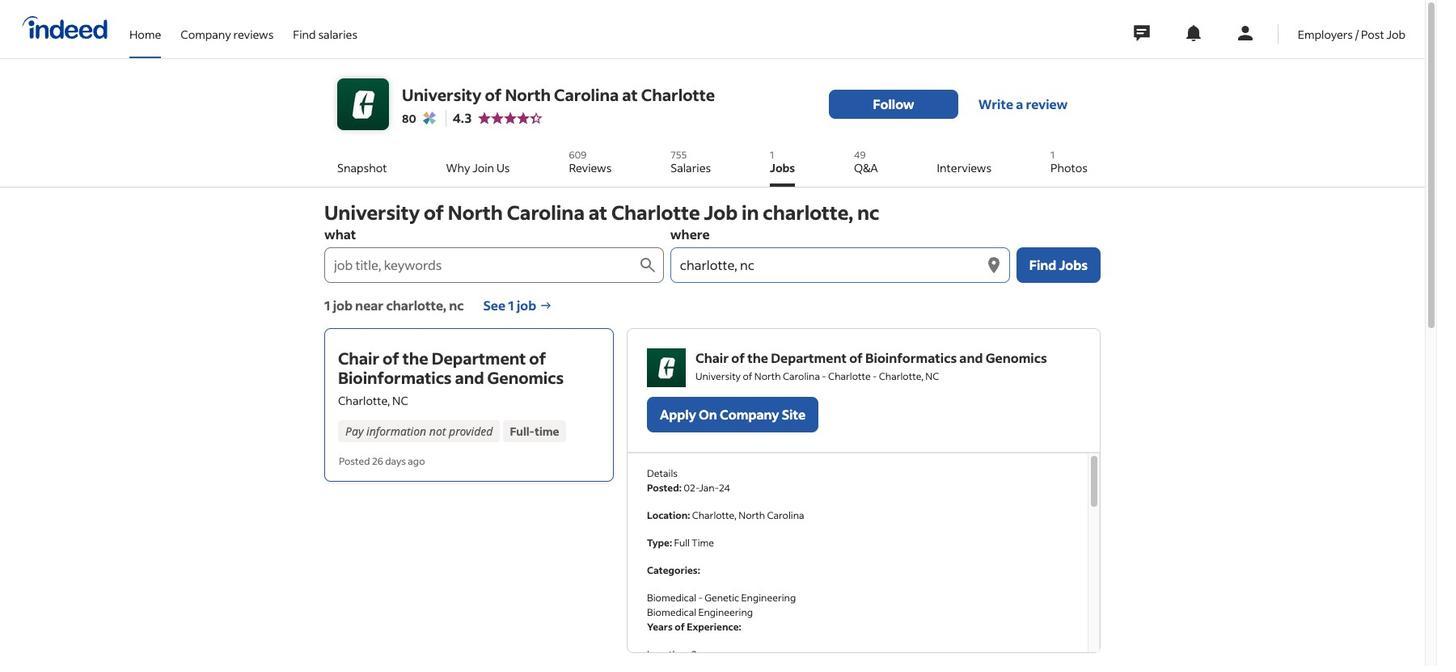 Task type: describe. For each thing, give the bounding box(es) containing it.
university for university of north carolina at charlotte
[[402, 84, 482, 105]]

work wellbeing logo image
[[423, 112, 436, 125]]

what field
[[324, 247, 638, 283]]

at for university of north carolina at charlotte job in charlotte, nc
[[589, 200, 607, 225]]

1 horizontal spatial charlotte,
[[763, 200, 853, 225]]

1 for 1 jobs
[[770, 149, 774, 161]]

site
[[782, 406, 806, 423]]

609 reviews
[[569, 149, 612, 175]]

see
[[483, 297, 506, 314]]

jobs for 1
[[770, 160, 795, 175]]

post
[[1361, 26, 1384, 42]]

1 jobs
[[770, 149, 795, 175]]

2
[[692, 649, 697, 661]]

24
[[719, 482, 730, 494]]

interviews
[[937, 160, 992, 175]]

charlotte inside chair of the department of bioinformatics and genomics university of north carolina - charlotte - charlotte, nc
[[828, 370, 871, 383]]

employers / post job link
[[1298, 0, 1406, 55]]

posted 26 days ago
[[339, 455, 425, 467]]

genomics for chair of the department of bioinformatics and genomics charlotte, nc
[[487, 367, 564, 388]]

jan-
[[699, 482, 719, 494]]

/
[[1355, 26, 1359, 42]]

near
[[355, 297, 384, 314]]

write a review
[[978, 95, 1068, 112]]

notifications unread count 0 image
[[1184, 23, 1203, 43]]

0 vertical spatial engineering
[[741, 592, 796, 604]]

location: charlotte, north carolina
[[647, 510, 804, 522]]

the for chair of the department of bioinformatics and genomics charlotte, nc
[[403, 348, 428, 369]]

university of north carolina at charlotte job in charlotte, nc
[[324, 200, 879, 225]]

write a review link
[[958, 90, 1088, 119]]

at for university of north carolina at charlotte
[[622, 84, 638, 105]]

find jobs button
[[1016, 247, 1101, 283]]

what
[[324, 226, 356, 243]]

biomedical - genetic engineering biomedical engineering years of experience:
[[647, 592, 796, 633]]

a
[[1016, 95, 1023, 112]]

1 vertical spatial engineering
[[698, 607, 753, 619]]

charlotte, inside chair of the department of bioinformatics and genomics university of north carolina - charlotte - charlotte, nc
[[879, 370, 924, 383]]

time
[[692, 537, 714, 549]]

full
[[674, 537, 690, 549]]

years
[[647, 621, 673, 633]]

job detail region
[[627, 328, 1101, 666]]

interviews link
[[937, 143, 992, 187]]

follow button
[[829, 90, 958, 119]]

charlotte for university of north carolina at charlotte
[[641, 84, 715, 105]]

find salaries
[[293, 26, 358, 42]]

pay
[[345, 424, 363, 439]]

1 for 1 job near charlotte, nc
[[324, 297, 330, 314]]

department for chair of the department of bioinformatics and genomics university of north carolina - charlotte - charlotte, nc
[[771, 349, 847, 366]]

provided
[[449, 424, 493, 439]]

see 1 job link
[[483, 296, 553, 315]]

home link
[[129, 0, 161, 55]]

join
[[472, 160, 494, 175]]

time
[[535, 424, 559, 439]]

1 horizontal spatial job
[[1387, 26, 1406, 42]]

why
[[446, 160, 470, 175]]

genomics for chair of the department of bioinformatics and genomics university of north carolina - charlotte - charlotte, nc
[[986, 349, 1047, 366]]

carolina for university of north carolina at charlotte
[[554, 84, 619, 105]]

find jobs
[[1029, 256, 1088, 273]]

posted
[[339, 455, 370, 467]]

location:
[[647, 510, 690, 522]]

on
[[699, 406, 717, 423]]

job inside see 1 job link
[[517, 297, 536, 314]]

messages unread count 0 image
[[1131, 17, 1152, 49]]

bioinformatics for chair of the department of bioinformatics and genomics charlotte, nc
[[338, 367, 452, 388]]

information
[[366, 424, 426, 439]]

26
[[372, 455, 383, 467]]

why join us link
[[446, 143, 510, 187]]

carolina for location: charlotte, north carolina
[[767, 510, 804, 522]]

university for university of north carolina at charlotte job in charlotte, nc
[[324, 200, 420, 225]]

1 job from the left
[[333, 297, 353, 314]]

type:
[[647, 537, 672, 549]]

snapshot
[[337, 160, 387, 175]]

jobs for find
[[1059, 256, 1088, 273]]

home
[[129, 26, 161, 42]]

02-
[[684, 482, 699, 494]]

755 salaries
[[671, 149, 711, 175]]

carolina inside chair of the department of bioinformatics and genomics university of north carolina - charlotte - charlotte, nc
[[783, 370, 820, 383]]

less
[[647, 649, 667, 661]]

categories:
[[647, 565, 700, 577]]

review
[[1026, 95, 1068, 112]]

see 1 job
[[483, 297, 536, 314]]

details
[[647, 467, 678, 480]]

apply on company site
[[660, 406, 806, 423]]

where
[[670, 226, 710, 243]]



Task type: vqa. For each thing, say whether or not it's contained in the screenshot.
Skip
no



Task type: locate. For each thing, give the bounding box(es) containing it.
bioinformatics inside chair of the department of bioinformatics and genomics charlotte, nc
[[338, 367, 452, 388]]

0 horizontal spatial nc
[[392, 393, 408, 408]]

job
[[333, 297, 353, 314], [517, 297, 536, 314]]

0 horizontal spatial the
[[403, 348, 428, 369]]

apply
[[660, 406, 696, 423]]

1 horizontal spatial nc
[[925, 370, 939, 383]]

charlotte for university of north carolina at charlotte job in charlotte, nc
[[611, 200, 700, 225]]

company left reviews
[[181, 26, 231, 42]]

us
[[497, 160, 510, 175]]

biomedical
[[647, 592, 696, 604], [647, 607, 696, 619]]

1 job near charlotte, nc
[[324, 297, 464, 314]]

1 vertical spatial at
[[589, 200, 607, 225]]

49 q&a
[[854, 149, 878, 175]]

1 vertical spatial nc
[[392, 393, 408, 408]]

1 horizontal spatial jobs
[[1059, 256, 1088, 273]]

-
[[822, 370, 826, 383], [873, 370, 877, 383], [698, 592, 703, 604]]

1 horizontal spatial the
[[747, 349, 768, 366]]

1 horizontal spatial -
[[822, 370, 826, 383]]

chair up on at the bottom of page
[[696, 349, 729, 366]]

chair of the department of bioinformatics and genomics charlotte, nc
[[338, 348, 564, 408]]

0 horizontal spatial charlotte,
[[338, 393, 390, 408]]

1 horizontal spatial genomics
[[986, 349, 1047, 366]]

1 vertical spatial charlotte
[[611, 200, 700, 225]]

and
[[959, 349, 983, 366], [455, 367, 484, 388]]

0 vertical spatial charlotte
[[641, 84, 715, 105]]

1 horizontal spatial charlotte,
[[692, 510, 737, 522]]

salaries
[[318, 26, 358, 42]]

1 vertical spatial bioinformatics
[[338, 367, 452, 388]]

the inside chair of the department of bioinformatics and genomics university of north carolina - charlotte - charlotte, nc
[[747, 349, 768, 366]]

find salaries link
[[293, 0, 358, 55]]

0 horizontal spatial nc
[[449, 297, 464, 314]]

bioinformatics
[[865, 349, 957, 366], [338, 367, 452, 388]]

full-time
[[510, 424, 559, 439]]

company inside apply on company site link
[[720, 406, 779, 423]]

and for chair of the department of bioinformatics and genomics university of north carolina - charlotte - charlotte, nc
[[959, 349, 983, 366]]

jobs
[[770, 160, 795, 175], [1059, 256, 1088, 273]]

0 vertical spatial genomics
[[986, 349, 1047, 366]]

bioinformatics inside chair of the department of bioinformatics and genomics university of north carolina - charlotte - charlotte, nc
[[865, 349, 957, 366]]

49
[[854, 149, 866, 161]]

university up on at the bottom of page
[[696, 370, 741, 383]]

0 horizontal spatial job
[[333, 297, 353, 314]]

university inside chair of the department of bioinformatics and genomics university of north carolina - charlotte - charlotte, nc
[[696, 370, 741, 383]]

bioinformatics for chair of the department of bioinformatics and genomics university of north carolina - charlotte - charlotte, nc
[[865, 349, 957, 366]]

0 vertical spatial university
[[402, 84, 482, 105]]

chair inside chair of the department of bioinformatics and genomics charlotte, nc
[[338, 348, 379, 369]]

1 horizontal spatial bioinformatics
[[865, 349, 957, 366]]

nc left the see
[[449, 297, 464, 314]]

university up work wellbeing logo
[[402, 84, 482, 105]]

in
[[742, 200, 759, 225]]

0 horizontal spatial job
[[704, 200, 738, 225]]

nc inside chair of the department of bioinformatics and genomics university of north carolina - charlotte - charlotte, nc
[[925, 370, 939, 383]]

1 photos
[[1051, 149, 1088, 175]]

2 horizontal spatial -
[[873, 370, 877, 383]]

find for find salaries
[[293, 26, 316, 42]]

1 vertical spatial charlotte,
[[338, 393, 390, 408]]

1 horizontal spatial job
[[517, 297, 536, 314]]

at
[[622, 84, 638, 105], [589, 200, 607, 225]]

charlotte
[[641, 84, 715, 105], [611, 200, 700, 225], [828, 370, 871, 383]]

2 vertical spatial university
[[696, 370, 741, 383]]

department down the see
[[432, 348, 526, 369]]

company reviews
[[181, 26, 274, 42]]

jobs inside "button"
[[1059, 256, 1088, 273]]

2 horizontal spatial charlotte,
[[879, 370, 924, 383]]

2 job from the left
[[517, 297, 536, 314]]

4.3
[[453, 109, 472, 126]]

0 horizontal spatial -
[[698, 592, 703, 604]]

the for chair of the department of bioinformatics and genomics university of north carolina - charlotte - charlotte, nc
[[747, 349, 768, 366]]

department for chair of the department of bioinformatics and genomics charlotte, nc
[[432, 348, 526, 369]]

609
[[569, 149, 587, 161]]

and inside chair of the department of bioinformatics and genomics university of north carolina - charlotte - charlotte, nc
[[959, 349, 983, 366]]

chair down near
[[338, 348, 379, 369]]

department up site
[[771, 349, 847, 366]]

1 vertical spatial job
[[704, 200, 738, 225]]

chair for chair of the department of bioinformatics and genomics charlotte, nc
[[338, 348, 379, 369]]

company right on at the bottom of page
[[720, 406, 779, 423]]

department inside chair of the department of bioinformatics and genomics charlotte, nc
[[432, 348, 526, 369]]

biomedical down categories:
[[647, 592, 696, 604]]

why join us
[[446, 160, 510, 175]]

find inside "button"
[[1029, 256, 1056, 273]]

snapshot link
[[337, 143, 387, 187]]

genetic
[[705, 592, 739, 604]]

1 vertical spatial and
[[455, 367, 484, 388]]

north for location: charlotte, north carolina
[[739, 510, 765, 522]]

and for chair of the department of bioinformatics and genomics charlotte, nc
[[455, 367, 484, 388]]

1 horizontal spatial and
[[959, 349, 983, 366]]

biomedical up 'years'
[[647, 607, 696, 619]]

1 inside "1 photos"
[[1051, 149, 1055, 161]]

where field
[[670, 247, 984, 283]]

days
[[385, 455, 406, 467]]

find for find jobs
[[1029, 256, 1056, 273]]

apply on company site link
[[647, 397, 819, 433]]

account image
[[1236, 23, 1255, 43]]

carolina for university of north carolina at charlotte job in charlotte, nc
[[507, 200, 585, 225]]

charlotte, up where field
[[763, 200, 853, 225]]

1
[[770, 149, 774, 161], [1051, 149, 1055, 161], [324, 297, 330, 314], [508, 297, 514, 314]]

0 vertical spatial find
[[293, 26, 316, 42]]

genomics
[[986, 349, 1047, 366], [487, 367, 564, 388]]

follow
[[873, 95, 914, 112]]

nc
[[857, 200, 879, 225], [449, 297, 464, 314]]

0 vertical spatial bioinformatics
[[865, 349, 957, 366]]

job right post
[[1387, 26, 1406, 42]]

1 vertical spatial university
[[324, 200, 420, 225]]

engineering down genetic
[[698, 607, 753, 619]]

company reviews link
[[181, 0, 274, 55]]

carolina
[[554, 84, 619, 105], [507, 200, 585, 225], [783, 370, 820, 383], [767, 510, 804, 522]]

0 vertical spatial charlotte,
[[879, 370, 924, 383]]

0 vertical spatial company
[[181, 26, 231, 42]]

1 vertical spatial find
[[1029, 256, 1056, 273]]

the up apply on company site
[[747, 349, 768, 366]]

experience:
[[687, 621, 741, 633]]

1 horizontal spatial at
[[622, 84, 638, 105]]

1 horizontal spatial find
[[1029, 256, 1056, 273]]

details posted: 02-jan-24
[[647, 467, 730, 494]]

1 vertical spatial company
[[720, 406, 779, 423]]

1 horizontal spatial company
[[720, 406, 779, 423]]

of inside biomedical - genetic engineering biomedical engineering years of experience:
[[675, 621, 685, 633]]

job left in
[[704, 200, 738, 225]]

nc inside chair of the department of bioinformatics and genomics charlotte, nc
[[392, 393, 408, 408]]

0 horizontal spatial and
[[455, 367, 484, 388]]

0 vertical spatial nc
[[857, 200, 879, 225]]

0 horizontal spatial jobs
[[770, 160, 795, 175]]

north for university of north carolina at charlotte job in charlotte, nc
[[448, 200, 503, 225]]

nc
[[925, 370, 939, 383], [392, 393, 408, 408]]

job right the see
[[517, 297, 536, 314]]

than
[[669, 649, 690, 661]]

charlotte,
[[879, 370, 924, 383], [338, 393, 390, 408], [692, 510, 737, 522]]

the
[[403, 348, 428, 369], [747, 349, 768, 366]]

employers
[[1298, 26, 1353, 42]]

0 horizontal spatial department
[[432, 348, 526, 369]]

salaries
[[671, 160, 711, 175]]

1 horizontal spatial nc
[[857, 200, 879, 225]]

and inside chair of the department of bioinformatics and genomics charlotte, nc
[[455, 367, 484, 388]]

full-
[[510, 424, 535, 439]]

pay information not provided
[[345, 424, 493, 439]]

posted:
[[647, 482, 682, 494]]

0 vertical spatial job
[[1387, 26, 1406, 42]]

write
[[978, 95, 1013, 112]]

job left near
[[333, 297, 353, 314]]

ago
[[408, 455, 425, 467]]

- inside biomedical - genetic engineering biomedical engineering years of experience:
[[698, 592, 703, 604]]

department
[[432, 348, 526, 369], [771, 349, 847, 366]]

1 for 1 photos
[[1051, 149, 1055, 161]]

engineering right genetic
[[741, 592, 796, 604]]

0 horizontal spatial bioinformatics
[[338, 367, 452, 388]]

q&a
[[854, 160, 878, 175]]

photos
[[1051, 160, 1088, 175]]

reviews
[[569, 160, 612, 175]]

find
[[293, 26, 316, 42], [1029, 256, 1056, 273]]

chair of the department of bioinformatics and genomics button
[[338, 348, 564, 388]]

reviews
[[233, 26, 274, 42]]

2 biomedical from the top
[[647, 607, 696, 619]]

department inside chair of the department of bioinformatics and genomics university of north carolina - charlotte - charlotte, nc
[[771, 349, 847, 366]]

0 vertical spatial biomedical
[[647, 592, 696, 604]]

0 horizontal spatial company
[[181, 26, 231, 42]]

0 horizontal spatial at
[[589, 200, 607, 225]]

0 vertical spatial and
[[959, 349, 983, 366]]

nc down q&a
[[857, 200, 879, 225]]

1 vertical spatial jobs
[[1059, 256, 1088, 273]]

not
[[429, 424, 446, 439]]

company
[[181, 26, 231, 42], [720, 406, 779, 423]]

the inside chair of the department of bioinformatics and genomics charlotte, nc
[[403, 348, 428, 369]]

0 horizontal spatial charlotte,
[[386, 297, 446, 314]]

2 vertical spatial charlotte
[[828, 370, 871, 383]]

genomics inside chair of the department of bioinformatics and genomics university of north carolina - charlotte - charlotte, nc
[[986, 349, 1047, 366]]

north
[[505, 84, 551, 105], [448, 200, 503, 225], [754, 370, 781, 383], [739, 510, 765, 522]]

80
[[402, 110, 416, 126]]

chair
[[338, 348, 379, 369], [696, 349, 729, 366]]

charlotte,
[[763, 200, 853, 225], [386, 297, 446, 314]]

north for university of north carolina at charlotte
[[505, 84, 551, 105]]

0 vertical spatial at
[[622, 84, 638, 105]]

less than 2
[[647, 649, 697, 661]]

0 horizontal spatial genomics
[[487, 367, 564, 388]]

0 vertical spatial nc
[[925, 370, 939, 383]]

0 vertical spatial charlotte,
[[763, 200, 853, 225]]

type: full time
[[647, 537, 714, 549]]

the down 1 job near charlotte, nc
[[403, 348, 428, 369]]

1 horizontal spatial chair
[[696, 349, 729, 366]]

university up what at the top left
[[324, 200, 420, 225]]

of
[[485, 84, 502, 105], [424, 200, 444, 225], [383, 348, 399, 369], [529, 348, 546, 369], [731, 349, 745, 366], [849, 349, 863, 366], [743, 370, 752, 383], [675, 621, 685, 633]]

0 horizontal spatial chair
[[338, 348, 379, 369]]

2 vertical spatial charlotte,
[[692, 510, 737, 522]]

1 horizontal spatial department
[[771, 349, 847, 366]]

1 vertical spatial charlotte,
[[386, 297, 446, 314]]

chair inside chair of the department of bioinformatics and genomics university of north carolina - charlotte - charlotte, nc
[[696, 349, 729, 366]]

chair for chair of the department of bioinformatics and genomics university of north carolina - charlotte - charlotte, nc
[[696, 349, 729, 366]]

755
[[671, 149, 687, 161]]

0 vertical spatial jobs
[[770, 160, 795, 175]]

charlotte, inside chair of the department of bioinformatics and genomics charlotte, nc
[[338, 393, 390, 408]]

charlotte, right near
[[386, 297, 446, 314]]

university of north carolina at charlotte
[[402, 84, 715, 105]]

1 biomedical from the top
[[647, 592, 696, 604]]

employers / post job
[[1298, 26, 1406, 42]]

0 horizontal spatial find
[[293, 26, 316, 42]]

genomics inside chair of the department of bioinformatics and genomics charlotte, nc
[[487, 367, 564, 388]]

1 vertical spatial nc
[[449, 297, 464, 314]]

chair of the department of bioinformatics and genomics university of north carolina - charlotte - charlotte, nc
[[696, 349, 1047, 383]]

university
[[402, 84, 482, 105], [324, 200, 420, 225], [696, 370, 741, 383]]

1 vertical spatial biomedical
[[647, 607, 696, 619]]

1 inside 1 jobs
[[770, 149, 774, 161]]

1 vertical spatial genomics
[[487, 367, 564, 388]]

north inside chair of the department of bioinformatics and genomics university of north carolina - charlotte - charlotte, nc
[[754, 370, 781, 383]]



